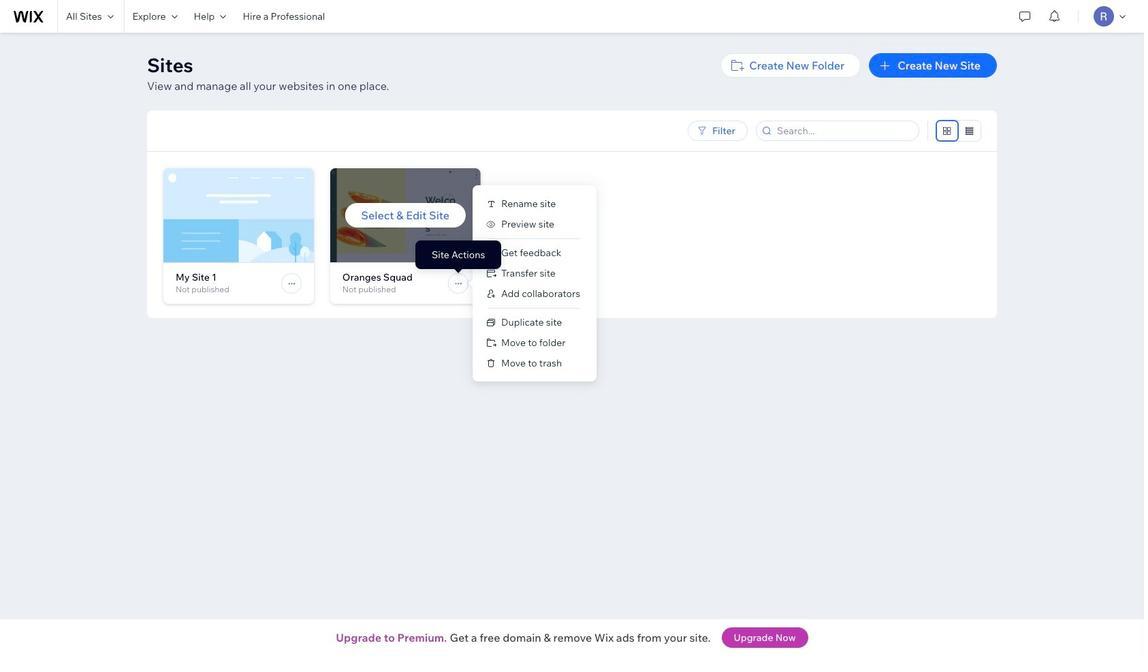 Task type: vqa. For each thing, say whether or not it's contained in the screenshot.
Search... field
yes



Task type: locate. For each thing, give the bounding box(es) containing it.
my site 1 image
[[163, 168, 314, 262]]

list
[[163, 168, 997, 318]]

menu
[[473, 193, 597, 373]]

oranges squad image
[[330, 168, 481, 262]]



Task type: describe. For each thing, give the bounding box(es) containing it.
Search... field
[[773, 121, 915, 140]]



